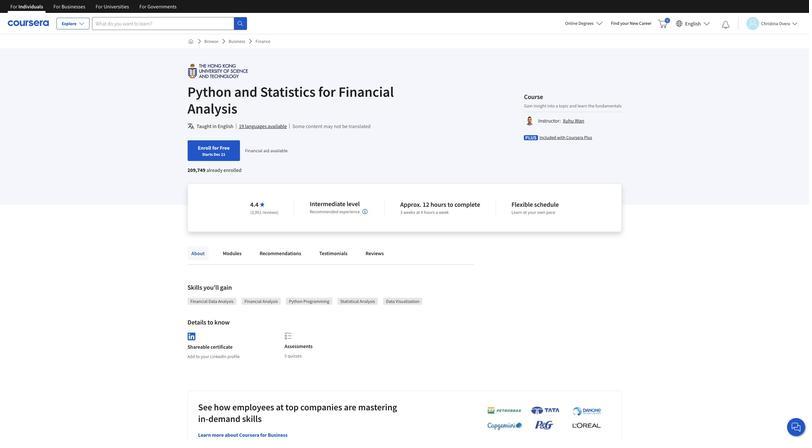 Task type: vqa. For each thing, say whether or not it's contained in the screenshot.
Introduction
no



Task type: locate. For each thing, give the bounding box(es) containing it.
to for know
[[208, 319, 213, 327]]

business
[[229, 38, 245, 44], [268, 432, 288, 439]]

browse link
[[202, 36, 221, 47]]

1 vertical spatial your
[[528, 210, 537, 216]]

0 vertical spatial python
[[188, 83, 232, 101]]

at left 4
[[416, 210, 420, 216]]

learn down flexible
[[512, 210, 523, 216]]

1 horizontal spatial and
[[570, 103, 577, 109]]

4 for from the left
[[139, 3, 147, 10]]

0 vertical spatial english
[[686, 20, 701, 27]]

python programming
[[289, 299, 330, 305]]

1 vertical spatial a
[[436, 210, 438, 216]]

your right find in the top of the page
[[621, 20, 629, 26]]

for individuals
[[10, 3, 43, 10]]

0 vertical spatial business
[[229, 38, 245, 44]]

0 horizontal spatial business
[[229, 38, 245, 44]]

2 horizontal spatial to
[[448, 201, 454, 209]]

financial analysis
[[245, 299, 278, 305]]

online degrees button
[[560, 16, 608, 30]]

1 horizontal spatial learn
[[512, 210, 523, 216]]

python for python and statistics for financial analysis
[[188, 83, 232, 101]]

certificate
[[211, 344, 233, 351]]

some content may not be translated
[[293, 123, 371, 130]]

0 vertical spatial available
[[268, 123, 287, 130]]

for left businesses
[[53, 3, 61, 10]]

business inside business link
[[229, 38, 245, 44]]

available inside button
[[268, 123, 287, 130]]

english inside button
[[686, 20, 701, 27]]

included with coursera plus
[[540, 135, 593, 140]]

skills
[[242, 414, 262, 425]]

to for your
[[196, 354, 200, 360]]

experience
[[340, 209, 360, 215]]

0 vertical spatial and
[[234, 83, 258, 101]]

1 vertical spatial for
[[212, 145, 219, 151]]

209,749
[[188, 167, 206, 174]]

course
[[524, 93, 544, 101]]

christina overa
[[762, 21, 791, 26]]

demand
[[209, 414, 241, 425]]

0 vertical spatial to
[[448, 201, 454, 209]]

intermediate
[[310, 200, 346, 208]]

free
[[220, 145, 230, 151]]

starts
[[202, 152, 213, 157]]

2 horizontal spatial for
[[319, 83, 336, 101]]

at for see how employees at top companies are mastering in-demand skills
[[276, 402, 284, 414]]

for
[[10, 3, 17, 10], [53, 3, 61, 10], [96, 3, 103, 10], [139, 3, 147, 10]]

wan
[[575, 118, 585, 124]]

into
[[548, 103, 555, 109]]

3 for from the left
[[96, 3, 103, 10]]

0 vertical spatial a
[[556, 103, 559, 109]]

python inside python and statistics for financial analysis
[[188, 83, 232, 101]]

2 data from the left
[[386, 299, 395, 305]]

for for businesses
[[53, 3, 61, 10]]

(3,951
[[250, 210, 262, 216]]

learn left more
[[198, 432, 211, 439]]

0 vertical spatial coursera
[[567, 135, 584, 140]]

skills
[[188, 284, 202, 292]]

at down flexible
[[523, 210, 527, 216]]

a left week
[[436, 210, 438, 216]]

assessments
[[285, 344, 313, 350]]

your left own
[[528, 210, 537, 216]]

python for python programming
[[289, 299, 303, 305]]

the hong kong university of science and technology image
[[188, 64, 248, 79]]

at inside see how employees at top companies are mastering in-demand skills
[[276, 402, 284, 414]]

0 horizontal spatial for
[[212, 145, 219, 151]]

are
[[344, 402, 357, 414]]

christina overa button
[[739, 17, 798, 30]]

enroll
[[198, 145, 211, 151]]

for left governments on the left
[[139, 3, 147, 10]]

None search field
[[92, 17, 247, 30]]

for universities
[[96, 3, 129, 10]]

at
[[416, 210, 420, 216], [523, 210, 527, 216], [276, 402, 284, 414]]

course gain insight into a topic and learn the fundamentals
[[524, 93, 622, 109]]

2 horizontal spatial your
[[621, 20, 629, 26]]

gain
[[220, 284, 232, 292]]

recommended
[[310, 209, 339, 215]]

1 for from the left
[[10, 3, 17, 10]]

and inside course gain insight into a topic and learn the fundamentals
[[570, 103, 577, 109]]

english
[[686, 20, 701, 27], [218, 123, 234, 130]]

2 for from the left
[[53, 3, 61, 10]]

data down you'll
[[209, 299, 217, 305]]

1 horizontal spatial business
[[268, 432, 288, 439]]

1 horizontal spatial python
[[289, 299, 303, 305]]

modules
[[223, 251, 242, 257]]

your down shareable certificate
[[201, 354, 209, 360]]

0 horizontal spatial learn
[[198, 432, 211, 439]]

visualization
[[396, 299, 420, 305]]

details
[[188, 319, 206, 327]]

3
[[401, 210, 403, 216]]

about link
[[188, 247, 209, 261]]

0 horizontal spatial your
[[201, 354, 209, 360]]

at inside flexible schedule learn at your own pace
[[523, 210, 527, 216]]

python down the hong kong university of science and technology image
[[188, 83, 232, 101]]

and
[[234, 83, 258, 101], [570, 103, 577, 109]]

reviews
[[366, 251, 384, 257]]

recommendations link
[[256, 247, 305, 261]]

0 vertical spatial learn
[[512, 210, 523, 216]]

for for governments
[[139, 3, 147, 10]]

1 vertical spatial and
[[570, 103, 577, 109]]

19 languages available
[[239, 123, 287, 130]]

businesses
[[62, 3, 85, 10]]

1 horizontal spatial english
[[686, 20, 701, 27]]

209,749 already enrolled
[[188, 167, 242, 174]]

hours right 4
[[424, 210, 435, 216]]

english right shopping cart: 1 item 'image'
[[686, 20, 701, 27]]

details to know
[[188, 319, 230, 327]]

available left some
[[268, 123, 287, 130]]

python left the programming on the bottom
[[289, 299, 303, 305]]

0 horizontal spatial a
[[436, 210, 438, 216]]

plus
[[585, 135, 593, 140]]

finance
[[256, 38, 271, 44]]

0 horizontal spatial at
[[276, 402, 284, 414]]

0 horizontal spatial data
[[209, 299, 217, 305]]

for left universities
[[96, 3, 103, 10]]

business right the "browse" link
[[229, 38, 245, 44]]

available right aid
[[271, 148, 288, 154]]

1 horizontal spatial your
[[528, 210, 537, 216]]

2 horizontal spatial at
[[523, 210, 527, 216]]

1 horizontal spatial data
[[386, 299, 395, 305]]

your
[[621, 20, 629, 26], [528, 210, 537, 216], [201, 354, 209, 360]]

to left know
[[208, 319, 213, 327]]

at left top
[[276, 402, 284, 414]]

2 vertical spatial to
[[196, 354, 200, 360]]

add to your linkedin profile
[[188, 354, 240, 360]]

1 vertical spatial available
[[271, 148, 288, 154]]

you'll
[[204, 284, 219, 292]]

0 horizontal spatial python
[[188, 83, 232, 101]]

financial aid available
[[245, 148, 288, 154]]

coursera down skills on the left
[[239, 432, 259, 439]]

week
[[439, 210, 449, 216]]

hours up week
[[431, 201, 447, 209]]

profile
[[228, 354, 240, 360]]

shareable
[[188, 344, 210, 351]]

1 horizontal spatial at
[[416, 210, 420, 216]]

to right add at the bottom of the page
[[196, 354, 200, 360]]

some
[[293, 123, 305, 130]]

about
[[225, 432, 238, 439]]

0 vertical spatial hours
[[431, 201, 447, 209]]

a right into
[[556, 103, 559, 109]]

1 horizontal spatial a
[[556, 103, 559, 109]]

coursera left plus
[[567, 135, 584, 140]]

new
[[630, 20, 639, 26]]

analysis
[[188, 100, 238, 118], [218, 299, 234, 305], [263, 299, 278, 305], [360, 299, 375, 305]]

financial
[[339, 83, 394, 101], [245, 148, 263, 154], [191, 299, 208, 305], [245, 299, 262, 305]]

1 horizontal spatial coursera
[[567, 135, 584, 140]]

0 horizontal spatial coursera
[[239, 432, 259, 439]]

1 vertical spatial python
[[289, 299, 303, 305]]

0 horizontal spatial to
[[196, 354, 200, 360]]

2 vertical spatial for
[[260, 432, 267, 439]]

1 vertical spatial to
[[208, 319, 213, 327]]

business down see how employees at top companies are mastering in-demand skills at the left bottom
[[268, 432, 288, 439]]

learn
[[512, 210, 523, 216], [198, 432, 211, 439]]

financial inside python and statistics for financial analysis
[[339, 83, 394, 101]]

online
[[566, 20, 578, 26]]

coursera
[[567, 135, 584, 140], [239, 432, 259, 439]]

a
[[556, 103, 559, 109], [436, 210, 438, 216]]

data left visualization
[[386, 299, 395, 305]]

your inside flexible schedule learn at your own pace
[[528, 210, 537, 216]]

to up week
[[448, 201, 454, 209]]

gain
[[524, 103, 533, 109]]

insight
[[534, 103, 547, 109]]

see how employees at top companies are mastering in-demand skills
[[198, 402, 397, 425]]

for left individuals
[[10, 3, 17, 10]]

see
[[198, 402, 212, 414]]

for for individuals
[[10, 3, 17, 10]]

1 vertical spatial english
[[218, 123, 234, 130]]

1 horizontal spatial to
[[208, 319, 213, 327]]

schedule
[[535, 201, 559, 209]]

data
[[209, 299, 217, 305], [386, 299, 395, 305]]

finance link
[[253, 36, 273, 47]]

enroll for free starts dec 21
[[198, 145, 230, 157]]

0 horizontal spatial and
[[234, 83, 258, 101]]

hours
[[431, 201, 447, 209], [424, 210, 435, 216]]

christina
[[762, 21, 779, 26]]

0 vertical spatial for
[[319, 83, 336, 101]]

12
[[423, 201, 430, 209]]

home image
[[188, 39, 193, 44]]

english right in
[[218, 123, 234, 130]]

aid
[[264, 148, 270, 154]]

coursera image
[[8, 18, 49, 29]]

1 horizontal spatial for
[[260, 432, 267, 439]]

may
[[324, 123, 333, 130]]



Task type: describe. For each thing, give the bounding box(es) containing it.
testimonials
[[320, 251, 348, 257]]

4.4
[[250, 201, 259, 209]]

recommended experience
[[310, 209, 360, 215]]

taught
[[197, 123, 212, 130]]

weeks
[[404, 210, 416, 216]]

and inside python and statistics for financial analysis
[[234, 83, 258, 101]]

more
[[212, 432, 224, 439]]

skills you'll gain
[[188, 284, 232, 292]]

information about difficulty level pre-requisites. image
[[363, 209, 368, 215]]

business link
[[226, 36, 248, 47]]

reviews link
[[362, 247, 388, 261]]

coursera plus image
[[524, 135, 539, 140]]

What do you want to learn? text field
[[92, 17, 234, 30]]

approx. 12 hours to complete 3 weeks at 4 hours a week
[[401, 201, 481, 216]]

at for flexible schedule learn at your own pace
[[523, 210, 527, 216]]

online degrees
[[566, 20, 594, 26]]

in
[[213, 123, 217, 130]]

financial for financial aid available
[[245, 148, 263, 154]]

dec
[[214, 152, 220, 157]]

explore button
[[57, 18, 90, 29]]

chat with us image
[[792, 423, 802, 433]]

statistics
[[260, 83, 316, 101]]

degrees
[[579, 20, 594, 26]]

translated
[[349, 123, 371, 130]]

pace
[[547, 210, 556, 216]]

1 vertical spatial hours
[[424, 210, 435, 216]]

coursera inside included with coursera plus link
[[567, 135, 584, 140]]

python and statistics for financial analysis
[[188, 83, 394, 118]]

linkedin
[[210, 354, 227, 360]]

5 quizzes
[[285, 354, 302, 359]]

individuals
[[18, 3, 43, 10]]

1 data from the left
[[209, 299, 217, 305]]

1 vertical spatial learn
[[198, 432, 211, 439]]

statistical analysis
[[341, 299, 375, 305]]

data visualization
[[386, 299, 420, 305]]

not
[[334, 123, 341, 130]]

statistical
[[341, 299, 359, 305]]

for businesses
[[53, 3, 85, 10]]

testimonials link
[[316, 247, 352, 261]]

included
[[540, 135, 557, 140]]

mastering
[[358, 402, 397, 414]]

instructor: xuhu wan
[[539, 118, 585, 124]]

coursera enterprise logos image
[[478, 407, 607, 435]]

included with coursera plus link
[[540, 134, 593, 141]]

shareable certificate
[[188, 344, 233, 351]]

at inside approx. 12 hours to complete 3 weeks at 4 hours a week
[[416, 210, 420, 216]]

xuhu wan image
[[525, 116, 535, 126]]

show notifications image
[[722, 21, 730, 29]]

shopping cart: 1 item image
[[659, 18, 671, 28]]

own
[[538, 210, 546, 216]]

to inside approx. 12 hours to complete 3 weeks at 4 hours a week
[[448, 201, 454, 209]]

complete
[[455, 201, 481, 209]]

fundamentals
[[596, 103, 622, 109]]

companies
[[301, 402, 342, 414]]

0 vertical spatial your
[[621, 20, 629, 26]]

top
[[286, 402, 299, 414]]

xuhu
[[563, 118, 574, 124]]

2 vertical spatial your
[[201, 354, 209, 360]]

enrolled
[[224, 167, 242, 174]]

1 vertical spatial business
[[268, 432, 288, 439]]

19
[[239, 123, 244, 130]]

financial aid available button
[[245, 148, 288, 154]]

instructor:
[[539, 118, 561, 124]]

learn inside flexible schedule learn at your own pace
[[512, 210, 523, 216]]

reviews)
[[263, 210, 279, 216]]

banner navigation
[[5, 0, 182, 13]]

a inside approx. 12 hours to complete 3 weeks at 4 hours a week
[[436, 210, 438, 216]]

learn
[[578, 103, 588, 109]]

explore
[[62, 21, 77, 27]]

with
[[558, 135, 566, 140]]

find your new career link
[[608, 19, 655, 27]]

for for universities
[[96, 3, 103, 10]]

topic
[[559, 103, 569, 109]]

for inside python and statistics for financial analysis
[[319, 83, 336, 101]]

universities
[[104, 3, 129, 10]]

21
[[221, 152, 226, 157]]

career
[[640, 20, 652, 26]]

a inside course gain insight into a topic and learn the fundamentals
[[556, 103, 559, 109]]

english button
[[674, 13, 713, 34]]

about
[[192, 251, 205, 257]]

financial for financial analysis
[[245, 299, 262, 305]]

approx.
[[401, 201, 422, 209]]

for inside enroll for free starts dec 21
[[212, 145, 219, 151]]

available for 19 languages available
[[268, 123, 287, 130]]

recommendations
[[260, 251, 302, 257]]

flexible schedule learn at your own pace
[[512, 201, 559, 216]]

analysis inside python and statistics for financial analysis
[[188, 100, 238, 118]]

level
[[347, 200, 360, 208]]

the
[[589, 103, 595, 109]]

0 horizontal spatial english
[[218, 123, 234, 130]]

financial for financial data analysis
[[191, 299, 208, 305]]

xuhu wan link
[[563, 118, 585, 124]]

learn more about coursera for business
[[198, 432, 288, 439]]

available for financial aid available
[[271, 148, 288, 154]]

1 vertical spatial coursera
[[239, 432, 259, 439]]

in-
[[198, 414, 209, 425]]

browse
[[204, 38, 218, 44]]

intermediate level
[[310, 200, 360, 208]]



